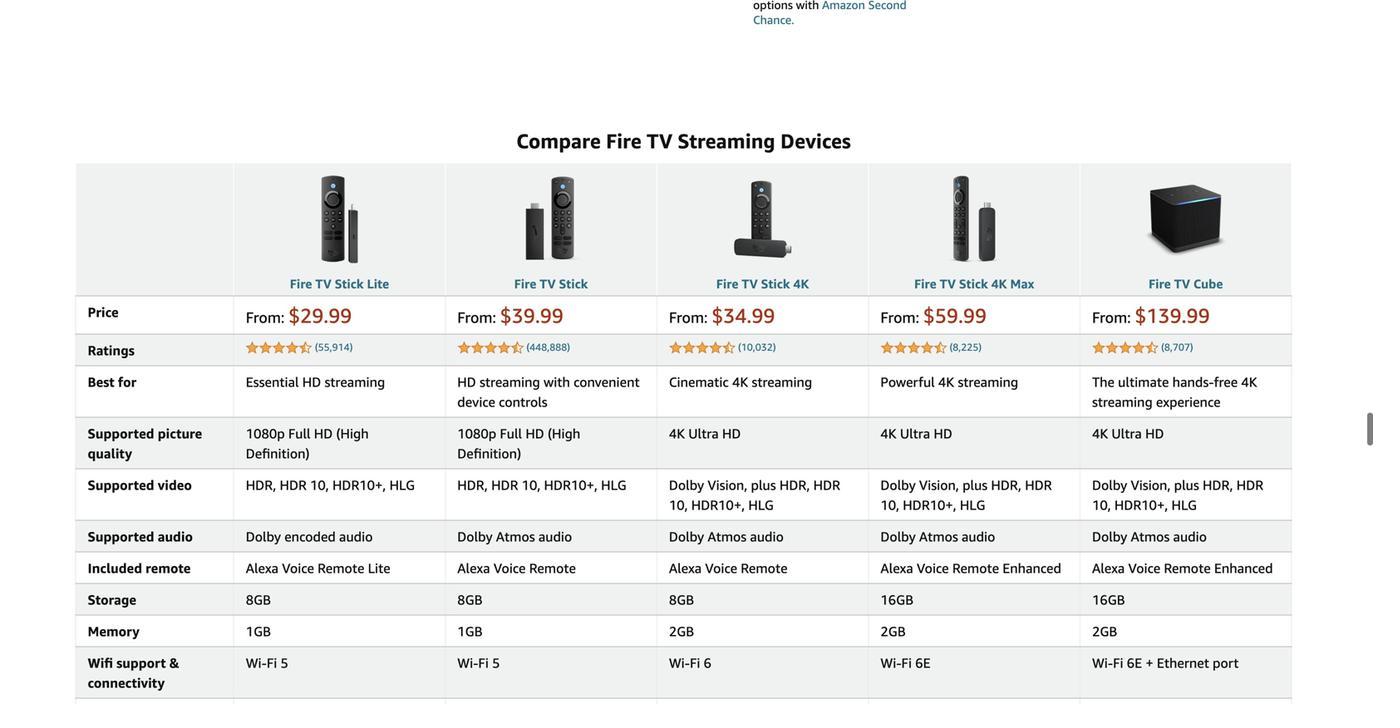 Task type: locate. For each thing, give the bounding box(es) containing it.
0 horizontal spatial hdr, hdr 10, hdr10+, hlg
[[246, 477, 415, 493]]

0 horizontal spatial 2gb
[[669, 624, 694, 639]]

fire tv stick lite link
[[290, 276, 389, 291]]

0 horizontal spatial 5
[[281, 655, 288, 671]]

2 2gb from the left
[[881, 624, 906, 639]]

the ultimate hands-free 4k streaming experience
[[1093, 374, 1258, 410]]

4k down (10,032) link
[[733, 374, 749, 390]]

2 wi- from the left
[[458, 655, 479, 671]]

4k down fire tv stick 4k image on the right of the page
[[794, 276, 809, 291]]

1 horizontal spatial hdr, hdr 10, hdr10+, hlg
[[458, 477, 627, 493]]

2gb up wi-fi 6
[[669, 624, 694, 639]]

full down the essential hd streaming
[[288, 426, 311, 441]]

0 horizontal spatial 1080p
[[246, 426, 285, 441]]

(high down the essential hd streaming
[[336, 426, 369, 441]]

from: $59.99
[[881, 303, 987, 327]]

full
[[288, 426, 311, 441], [500, 426, 522, 441]]

0 horizontal spatial 8gb
[[246, 592, 271, 608]]

fire tv stick
[[514, 276, 588, 291]]

0 horizontal spatial (high
[[336, 426, 369, 441]]

4k down cinematic
[[669, 426, 685, 441]]

from: left $59.99
[[881, 308, 920, 326]]

stick up $59.99
[[960, 276, 989, 291]]

1 horizontal spatial wi-fi 5
[[458, 655, 500, 671]]

$139.99
[[1135, 303, 1210, 327]]

2 alexa voice remote enhanced from the left
[[1093, 560, 1274, 576]]

1080p
[[246, 426, 285, 441], [458, 426, 497, 441]]

1 horizontal spatial 8gb
[[458, 592, 483, 608]]

1 remote from the left
[[318, 560, 365, 576]]

fire up from: $139.99
[[1149, 276, 1171, 291]]

3 dolby atmos audio from the left
[[881, 529, 996, 545]]

from:
[[246, 308, 285, 326], [458, 308, 496, 326], [669, 308, 708, 326], [881, 308, 920, 326], [1093, 308, 1131, 326]]

from: left $29.99
[[246, 308, 285, 326]]

hd inside hd streaming with convenient device controls
[[458, 374, 476, 390]]

streaming up controls
[[480, 374, 540, 390]]

2 horizontal spatial plus
[[1175, 477, 1200, 493]]

hd right essential
[[302, 374, 321, 390]]

streaming down (8,225) at the right of the page
[[958, 374, 1019, 390]]

fire right compare
[[606, 129, 642, 153]]

1 4k ultra hd from the left
[[669, 426, 741, 441]]

5 from: from the left
[[1093, 308, 1131, 326]]

fire up from: $34.99
[[717, 276, 739, 291]]

included
[[88, 560, 142, 576]]

4k inside the ultimate hands-free 4k streaming experience
[[1242, 374, 1258, 390]]

hdr10+,
[[333, 477, 386, 493], [544, 477, 598, 493], [692, 497, 745, 513], [903, 497, 957, 513], [1115, 497, 1169, 513]]

hdr, hdr 10, hdr10+, hlg
[[246, 477, 415, 493], [458, 477, 627, 493]]

3 supported from the top
[[88, 529, 154, 545]]

1 ultra from the left
[[689, 426, 719, 441]]

(high
[[336, 426, 369, 441], [548, 426, 581, 441]]

hdr,
[[246, 477, 276, 493], [458, 477, 488, 493], [780, 477, 810, 493], [992, 477, 1022, 493], [1203, 477, 1234, 493]]

2 stick from the left
[[559, 276, 588, 291]]

from: inside from: $39.99
[[458, 308, 496, 326]]

1 horizontal spatial dolby vision, plus hdr, hdr 10, hdr10+, hlg
[[881, 477, 1052, 513]]

0 horizontal spatial definition)
[[246, 446, 310, 461]]

0 vertical spatial lite
[[367, 276, 389, 291]]

hd down the ultimate hands-free 4k streaming experience
[[1146, 426, 1165, 441]]

5 alexa from the left
[[1093, 560, 1125, 576]]

from: inside from: $59.99
[[881, 308, 920, 326]]

powerful 4k streaming
[[881, 374, 1019, 390]]

4k down powerful
[[881, 426, 897, 441]]

2 voice from the left
[[494, 560, 526, 576]]

4 audio from the left
[[750, 529, 784, 545]]

2gb up the "wi-fi 6e + ethernet port"
[[1093, 624, 1118, 639]]

hands-
[[1173, 374, 1215, 390]]

0 horizontal spatial ultra
[[689, 426, 719, 441]]

0 vertical spatial supported
[[88, 426, 154, 441]]

0 horizontal spatial 4k ultra hd
[[669, 426, 741, 441]]

1 enhanced from the left
[[1003, 560, 1062, 576]]

included remote
[[88, 560, 191, 576]]

8gb
[[246, 592, 271, 608], [458, 592, 483, 608], [669, 592, 694, 608]]

(high down hd streaming with convenient device controls
[[548, 426, 581, 441]]

2 vertical spatial supported
[[88, 529, 154, 545]]

1 alexa from the left
[[246, 560, 279, 576]]

streaming for powerful 4k streaming
[[958, 374, 1019, 390]]

6
[[704, 655, 712, 671]]

device
[[458, 394, 496, 410]]

2 horizontal spatial 8gb
[[669, 592, 694, 608]]

fire up from: $29.99
[[290, 276, 312, 291]]

1 horizontal spatial 4k ultra hd
[[881, 426, 953, 441]]

$59.99
[[924, 303, 987, 327]]

1gb
[[246, 624, 271, 639], [458, 624, 483, 639]]

1 vertical spatial supported
[[88, 477, 154, 493]]

fi
[[267, 655, 277, 671], [479, 655, 489, 671], [690, 655, 701, 671], [902, 655, 912, 671], [1114, 655, 1124, 671]]

wi-fi 6
[[669, 655, 712, 671]]

1 hdr, from the left
[[246, 477, 276, 493]]

tv for fire tv stick 4k
[[742, 276, 758, 291]]

1 1gb from the left
[[246, 624, 271, 639]]

tv left 'cube'
[[1175, 276, 1191, 291]]

1 horizontal spatial 5
[[492, 655, 500, 671]]

from: inside from: $34.99
[[669, 308, 708, 326]]

2 fi from the left
[[479, 655, 489, 671]]

fire tv stick 4k max
[[915, 276, 1035, 291]]

4 fi from the left
[[902, 655, 912, 671]]

alexa voice remote enhanced
[[881, 560, 1062, 576], [1093, 560, 1274, 576]]

2 horizontal spatial 2gb
[[1093, 624, 1118, 639]]

0 horizontal spatial dolby vision, plus hdr, hdr 10, hdr10+, hlg
[[669, 477, 841, 513]]

amazon second chance. link
[[754, 0, 907, 27]]

0 horizontal spatial wi-fi 5
[[246, 655, 288, 671]]

dolby atmos audio
[[458, 529, 572, 545], [669, 529, 784, 545], [881, 529, 996, 545], [1093, 529, 1207, 545]]

3 vision, from the left
[[1131, 477, 1171, 493]]

1 definition) from the left
[[246, 446, 310, 461]]

streaming for essential hd streaming
[[325, 374, 385, 390]]

2 horizontal spatial ultra
[[1112, 426, 1142, 441]]

0 horizontal spatial plus
[[751, 477, 776, 493]]

1 horizontal spatial 6e
[[1127, 655, 1143, 671]]

$39.99
[[500, 303, 564, 327]]

4 voice from the left
[[917, 560, 949, 576]]

16gb
[[881, 592, 914, 608], [1093, 592, 1126, 608]]

1 horizontal spatial alexa voice remote
[[669, 560, 788, 576]]

audio
[[158, 529, 193, 545], [339, 529, 373, 545], [539, 529, 572, 545], [750, 529, 784, 545], [962, 529, 996, 545], [1174, 529, 1207, 545]]

1 fi from the left
[[267, 655, 277, 671]]

ratings
[[88, 342, 135, 358]]

4k
[[794, 276, 809, 291], [992, 276, 1008, 291], [733, 374, 749, 390], [939, 374, 955, 390], [1242, 374, 1258, 390], [669, 426, 685, 441], [881, 426, 897, 441], [1093, 426, 1109, 441]]

2 remote from the left
[[529, 560, 576, 576]]

hlg
[[390, 477, 415, 493], [601, 477, 627, 493], [749, 497, 774, 513], [960, 497, 986, 513], [1172, 497, 1198, 513]]

wifi
[[88, 655, 113, 671]]

1080p full hd (high definition)
[[246, 426, 369, 461], [458, 426, 581, 461]]

ultra down cinematic
[[689, 426, 719, 441]]

from: inside from: $29.99
[[246, 308, 285, 326]]

storage
[[88, 592, 136, 608]]

encoded
[[285, 529, 336, 545]]

alexa voice remote lite
[[246, 560, 391, 576]]

ultra down powerful
[[900, 426, 931, 441]]

1080p down device
[[458, 426, 497, 441]]

from: left $39.99 at top left
[[458, 308, 496, 326]]

1 horizontal spatial 1080p full hd (high definition)
[[458, 426, 581, 461]]

streaming down (55,914) link
[[325, 374, 385, 390]]

1 horizontal spatial vision,
[[920, 477, 960, 493]]

1 horizontal spatial plus
[[963, 477, 988, 493]]

0 horizontal spatial full
[[288, 426, 311, 441]]

streaming for cinematic 4k streaming
[[752, 374, 813, 390]]

fire tv cube
[[1149, 276, 1224, 291]]

(8,707)
[[1162, 341, 1194, 353]]

2gb up wi-fi 6e
[[881, 624, 906, 639]]

compare fire tv streaming devices
[[517, 129, 851, 153]]

tv up $39.99 at top left
[[540, 276, 556, 291]]

lite down dolby encoded audio
[[368, 560, 391, 576]]

hd down the essential hd streaming
[[314, 426, 333, 441]]

definition)
[[246, 446, 310, 461], [458, 446, 521, 461]]

1080p down essential
[[246, 426, 285, 441]]

vision,
[[708, 477, 748, 493], [920, 477, 960, 493], [1131, 477, 1171, 493]]

fire up $39.99 at top left
[[514, 276, 537, 291]]

compare
[[517, 129, 601, 153]]

from: inside from: $139.99
[[1093, 308, 1131, 326]]

wi-fi 6e
[[881, 655, 931, 671]]

streaming down the
[[1093, 394, 1153, 410]]

2 from: from the left
[[458, 308, 496, 326]]

supported up the quality
[[88, 426, 154, 441]]

1 6e from the left
[[916, 655, 931, 671]]

fire for fire tv cube
[[1149, 276, 1171, 291]]

0 horizontal spatial 16gb
[[881, 592, 914, 608]]

from: left $34.99
[[669, 308, 708, 326]]

4k ultra hd down cinematic
[[669, 426, 741, 441]]

1 horizontal spatial definition)
[[458, 446, 521, 461]]

0 horizontal spatial vision,
[[708, 477, 748, 493]]

2 plus from the left
[[963, 477, 988, 493]]

fire tv stick lite
[[290, 276, 389, 291]]

fire tv stick 4k
[[717, 276, 809, 291]]

fire tv stick 4k max link
[[915, 276, 1035, 291]]

2 1080p from the left
[[458, 426, 497, 441]]

4 from: from the left
[[881, 308, 920, 326]]

0 horizontal spatial 6e
[[916, 655, 931, 671]]

tv up $34.99
[[742, 276, 758, 291]]

stick up $34.99
[[761, 276, 790, 291]]

4k ultra hd down ultimate
[[1093, 426, 1165, 441]]

ethernet
[[1157, 655, 1210, 671]]

1080p full hd (high definition) down controls
[[458, 426, 581, 461]]

3 remote from the left
[[741, 560, 788, 576]]

definition) down device
[[458, 446, 521, 461]]

wi-fi 6e + ethernet port
[[1093, 655, 1239, 671]]

stick up $29.99
[[335, 276, 364, 291]]

1 horizontal spatial 1080p
[[458, 426, 497, 441]]

4k right free
[[1242, 374, 1258, 390]]

2 horizontal spatial 4k ultra hd
[[1093, 426, 1165, 441]]

1 horizontal spatial (high
[[548, 426, 581, 441]]

(448,888)
[[527, 341, 571, 353]]

full down controls
[[500, 426, 522, 441]]

5 hdr from the left
[[1237, 477, 1264, 493]]

fire tv stick 4k max image
[[926, 169, 1023, 269]]

tv for fire tv cube
[[1175, 276, 1191, 291]]

from: for $59.99
[[881, 308, 920, 326]]

4 stick from the left
[[960, 276, 989, 291]]

fire tv stick lite image
[[290, 169, 390, 269]]

streaming down (10,032)
[[752, 374, 813, 390]]

6e for wi-fi 6e
[[916, 655, 931, 671]]

supported up included
[[88, 529, 154, 545]]

0 horizontal spatial enhanced
[[1003, 560, 1062, 576]]

atmos
[[496, 529, 535, 545], [708, 529, 747, 545], [920, 529, 959, 545], [1131, 529, 1170, 545]]

from: for $29.99
[[246, 308, 285, 326]]

supported inside supported picture quality
[[88, 426, 154, 441]]

stick
[[335, 276, 364, 291], [559, 276, 588, 291], [761, 276, 790, 291], [960, 276, 989, 291]]

5 remote from the left
[[1165, 560, 1211, 576]]

0 horizontal spatial alexa voice remote
[[458, 560, 576, 576]]

supported
[[88, 426, 154, 441], [88, 477, 154, 493], [88, 529, 154, 545]]

3 fi from the left
[[690, 655, 701, 671]]

support
[[117, 655, 166, 671]]

2 (high from the left
[[548, 426, 581, 441]]

supported for supported audio
[[88, 529, 154, 545]]

2 16gb from the left
[[1093, 592, 1126, 608]]

1 horizontal spatial ultra
[[900, 426, 931, 441]]

hd
[[302, 374, 321, 390], [458, 374, 476, 390], [314, 426, 333, 441], [526, 426, 545, 441], [722, 426, 741, 441], [934, 426, 953, 441], [1146, 426, 1165, 441]]

1 stick from the left
[[335, 276, 364, 291]]

1 horizontal spatial 16gb
[[1093, 592, 1126, 608]]

1 2gb from the left
[[669, 624, 694, 639]]

4k left max on the top
[[992, 276, 1008, 291]]

stick up $39.99 at top left
[[559, 276, 588, 291]]

6e
[[916, 655, 931, 671], [1127, 655, 1143, 671]]

ultra down ultimate
[[1112, 426, 1142, 441]]

tv up $29.99
[[316, 276, 332, 291]]

2 6e from the left
[[1127, 655, 1143, 671]]

remote
[[318, 560, 365, 576], [529, 560, 576, 576], [741, 560, 788, 576], [953, 560, 1000, 576], [1165, 560, 1211, 576]]

2 horizontal spatial vision,
[[1131, 477, 1171, 493]]

3 from: from the left
[[669, 308, 708, 326]]

streaming
[[325, 374, 385, 390], [480, 374, 540, 390], [752, 374, 813, 390], [958, 374, 1019, 390], [1093, 394, 1153, 410]]

5 wi- from the left
[[1093, 655, 1114, 671]]

lite down fire tv stick lite image
[[367, 276, 389, 291]]

1 hdr from the left
[[280, 477, 307, 493]]

1 horizontal spatial full
[[500, 426, 522, 441]]

second
[[869, 0, 907, 12]]

hd streaming with convenient device controls
[[458, 374, 640, 410]]

hd up device
[[458, 374, 476, 390]]

supported picture quality
[[88, 426, 202, 461]]

tv up $59.99
[[940, 276, 956, 291]]

3 stick from the left
[[761, 276, 790, 291]]

2 supported from the top
[[88, 477, 154, 493]]

from: $139.99
[[1093, 303, 1210, 327]]

plus
[[751, 477, 776, 493], [963, 477, 988, 493], [1175, 477, 1200, 493]]

1 wi- from the left
[[246, 655, 267, 671]]

from: for $139.99
[[1093, 308, 1131, 326]]

4k ultra hd
[[669, 426, 741, 441], [881, 426, 953, 441], [1093, 426, 1165, 441]]

fire
[[606, 129, 642, 153], [290, 276, 312, 291], [514, 276, 537, 291], [717, 276, 739, 291], [915, 276, 937, 291], [1149, 276, 1171, 291]]

the
[[1093, 374, 1115, 390]]

1 from: from the left
[[246, 308, 285, 326]]

from: left $139.99
[[1093, 308, 1131, 326]]

4k ultra hd down powerful
[[881, 426, 953, 441]]

1 vertical spatial lite
[[368, 560, 391, 576]]

streaming
[[678, 129, 776, 153]]

2 horizontal spatial dolby vision, plus hdr, hdr 10, hdr10+, hlg
[[1093, 477, 1264, 513]]

1 horizontal spatial 1gb
[[458, 624, 483, 639]]

1 horizontal spatial enhanced
[[1215, 560, 1274, 576]]

supported down the quality
[[88, 477, 154, 493]]

1 horizontal spatial alexa voice remote enhanced
[[1093, 560, 1274, 576]]

fire up from: $59.99
[[915, 276, 937, 291]]

1 horizontal spatial 2gb
[[881, 624, 906, 639]]

4k down the
[[1093, 426, 1109, 441]]

hd down "powerful 4k streaming"
[[934, 426, 953, 441]]

0 horizontal spatial 1gb
[[246, 624, 271, 639]]

tv left streaming
[[647, 129, 673, 153]]

tv
[[647, 129, 673, 153], [316, 276, 332, 291], [540, 276, 556, 291], [742, 276, 758, 291], [940, 276, 956, 291], [1175, 276, 1191, 291]]

(8,225) link
[[950, 341, 982, 353]]

definition) down essential
[[246, 446, 310, 461]]

1 8gb from the left
[[246, 592, 271, 608]]

0 horizontal spatial alexa voice remote enhanced
[[881, 560, 1062, 576]]

wi-fi 5
[[246, 655, 288, 671], [458, 655, 500, 671]]

0 horizontal spatial 1080p full hd (high definition)
[[246, 426, 369, 461]]

fire tv cube image
[[1137, 169, 1236, 269]]

1 atmos from the left
[[496, 529, 535, 545]]

1080p full hd (high definition) down the essential hd streaming
[[246, 426, 369, 461]]



Task type: describe. For each thing, give the bounding box(es) containing it.
+
[[1146, 655, 1154, 671]]

wifi support & connectivity
[[88, 655, 179, 691]]

from: for $39.99
[[458, 308, 496, 326]]

3 ultra from the left
[[1112, 426, 1142, 441]]

supported for supported picture quality
[[88, 426, 154, 441]]

cinematic
[[669, 374, 729, 390]]

1 audio from the left
[[158, 529, 193, 545]]

best
[[88, 374, 115, 390]]

3 dolby vision, plus hdr, hdr 10, hdr10+, hlg from the left
[[1093, 477, 1264, 513]]

2 full from the left
[[500, 426, 522, 441]]

1 1080p from the left
[[246, 426, 285, 441]]

with
[[544, 374, 570, 390]]

2 hdr, from the left
[[458, 477, 488, 493]]

(10,032)
[[738, 341, 776, 353]]

experience
[[1157, 394, 1221, 410]]

3 voice from the left
[[706, 560, 738, 576]]

2 8gb from the left
[[458, 592, 483, 608]]

remote
[[146, 560, 191, 576]]

memory
[[88, 624, 140, 639]]

2 alexa from the left
[[458, 560, 490, 576]]

3 alexa from the left
[[669, 560, 702, 576]]

lite for alexa voice remote lite
[[368, 560, 391, 576]]

2 5 from the left
[[492, 655, 500, 671]]

chance.
[[754, 13, 795, 27]]

supported audio
[[88, 529, 193, 545]]

1 vision, from the left
[[708, 477, 748, 493]]

(55,914) link
[[315, 341, 353, 353]]

1 plus from the left
[[751, 477, 776, 493]]

connectivity
[[88, 675, 165, 691]]

fire tv stick 4k link
[[717, 276, 809, 291]]

3 audio from the left
[[539, 529, 572, 545]]

supported video
[[88, 477, 192, 493]]

(8,225)
[[950, 341, 982, 353]]

stick for fire tv stick lite
[[335, 276, 364, 291]]

convenient
[[574, 374, 640, 390]]

quality
[[88, 446, 132, 461]]

2 dolby vision, plus hdr, hdr 10, hdr10+, hlg from the left
[[881, 477, 1052, 513]]

2 ultra from the left
[[900, 426, 931, 441]]

from: $39.99
[[458, 303, 564, 327]]

1 alexa voice remote from the left
[[458, 560, 576, 576]]

(448,888) link
[[527, 341, 571, 353]]

2 1080p full hd (high definition) from the left
[[458, 426, 581, 461]]

5 hdr, from the left
[[1203, 477, 1234, 493]]

supported for supported video
[[88, 477, 154, 493]]

fire tv stick 4k image
[[714, 169, 812, 269]]

2 atmos from the left
[[708, 529, 747, 545]]

fire tv cube link
[[1149, 276, 1224, 291]]

essential
[[246, 374, 299, 390]]

port
[[1213, 655, 1239, 671]]

2 alexa voice remote from the left
[[669, 560, 788, 576]]

tv for fire tv stick
[[540, 276, 556, 291]]

2 wi-fi 5 from the left
[[458, 655, 500, 671]]

(8,707) link
[[1162, 341, 1194, 353]]

2 hdr from the left
[[492, 477, 518, 493]]

3 plus from the left
[[1175, 477, 1200, 493]]

dolby encoded audio
[[246, 529, 373, 545]]

4 atmos from the left
[[1131, 529, 1170, 545]]

stick for fire tv stick
[[559, 276, 588, 291]]

max
[[1011, 276, 1035, 291]]

controls
[[499, 394, 548, 410]]

best for
[[88, 374, 136, 390]]

5 fi from the left
[[1114, 655, 1124, 671]]

for
[[118, 374, 136, 390]]

1 dolby vision, plus hdr, hdr 10, hdr10+, hlg from the left
[[669, 477, 841, 513]]

devices
[[781, 129, 851, 153]]

1 wi-fi 5 from the left
[[246, 655, 288, 671]]

2 1gb from the left
[[458, 624, 483, 639]]

cinematic 4k streaming
[[669, 374, 813, 390]]

2 audio from the left
[[339, 529, 373, 545]]

2 4k ultra hd from the left
[[881, 426, 953, 441]]

2 enhanced from the left
[[1215, 560, 1274, 576]]

from: $34.99
[[669, 303, 775, 327]]

streaming inside the ultimate hands-free 4k streaming experience
[[1093, 394, 1153, 410]]

4 alexa from the left
[[881, 560, 914, 576]]

1 (high from the left
[[336, 426, 369, 441]]

4k right powerful
[[939, 374, 955, 390]]

2 dolby atmos audio from the left
[[669, 529, 784, 545]]

2 vision, from the left
[[920, 477, 960, 493]]

3 atmos from the left
[[920, 529, 959, 545]]

1 voice from the left
[[282, 560, 314, 576]]

amazon
[[823, 0, 866, 12]]

streaming inside hd streaming with convenient device controls
[[480, 374, 540, 390]]

(10,032) link
[[738, 341, 776, 353]]

&
[[169, 655, 179, 671]]

3 8gb from the left
[[669, 592, 694, 608]]

hd down cinematic 4k streaming on the bottom of page
[[722, 426, 741, 441]]

fire tv stick link
[[514, 276, 588, 291]]

stick for fire tv stick 4k max
[[960, 276, 989, 291]]

6e for wi-fi 6e + ethernet port
[[1127, 655, 1143, 671]]

1 16gb from the left
[[881, 592, 914, 608]]

2 definition) from the left
[[458, 446, 521, 461]]

1 hdr, hdr 10, hdr10+, hlg from the left
[[246, 477, 415, 493]]

tv for fire tv stick lite
[[316, 276, 332, 291]]

fire for fire tv stick 4k
[[717, 276, 739, 291]]

cube
[[1194, 276, 1224, 291]]

3 wi- from the left
[[669, 655, 690, 671]]

powerful
[[881, 374, 935, 390]]

1 full from the left
[[288, 426, 311, 441]]

1 alexa voice remote enhanced from the left
[[881, 560, 1062, 576]]

free
[[1215, 374, 1238, 390]]

4 remote from the left
[[953, 560, 1000, 576]]

essential hd streaming
[[246, 374, 385, 390]]

$29.99
[[289, 303, 352, 327]]

$34.99
[[712, 303, 775, 327]]

5 voice from the left
[[1129, 560, 1161, 576]]

video
[[158, 477, 192, 493]]

1 dolby atmos audio from the left
[[458, 529, 572, 545]]

4 hdr, from the left
[[992, 477, 1022, 493]]

4 dolby atmos audio from the left
[[1093, 529, 1207, 545]]

picture
[[158, 426, 202, 441]]

from: $29.99
[[246, 303, 352, 327]]

fire for fire tv stick
[[514, 276, 537, 291]]

ultimate
[[1119, 374, 1170, 390]]

1 5 from the left
[[281, 655, 288, 671]]

3 2gb from the left
[[1093, 624, 1118, 639]]

4 wi- from the left
[[881, 655, 902, 671]]

2 hdr, hdr 10, hdr10+, hlg from the left
[[458, 477, 627, 493]]

fire for fire tv stick 4k max
[[915, 276, 937, 291]]

hd down controls
[[526, 426, 545, 441]]

4 hdr from the left
[[1026, 477, 1052, 493]]

3 hdr, from the left
[[780, 477, 810, 493]]

fire tv stick image
[[501, 169, 601, 269]]

stick for fire tv stick 4k
[[761, 276, 790, 291]]

1 1080p full hd (high definition) from the left
[[246, 426, 369, 461]]

amazon second chance.
[[754, 0, 907, 27]]

3 4k ultra hd from the left
[[1093, 426, 1165, 441]]

tv for fire tv stick 4k max
[[940, 276, 956, 291]]

5 audio from the left
[[962, 529, 996, 545]]

6 audio from the left
[[1174, 529, 1207, 545]]

from: for $34.99
[[669, 308, 708, 326]]

3 hdr from the left
[[814, 477, 841, 493]]

fire for fire tv stick lite
[[290, 276, 312, 291]]

price
[[88, 304, 119, 320]]

lite for fire tv stick lite
[[367, 276, 389, 291]]

(55,914)
[[315, 341, 353, 353]]



Task type: vqa. For each thing, say whether or not it's contained in the screenshot.
first 6E from left
yes



